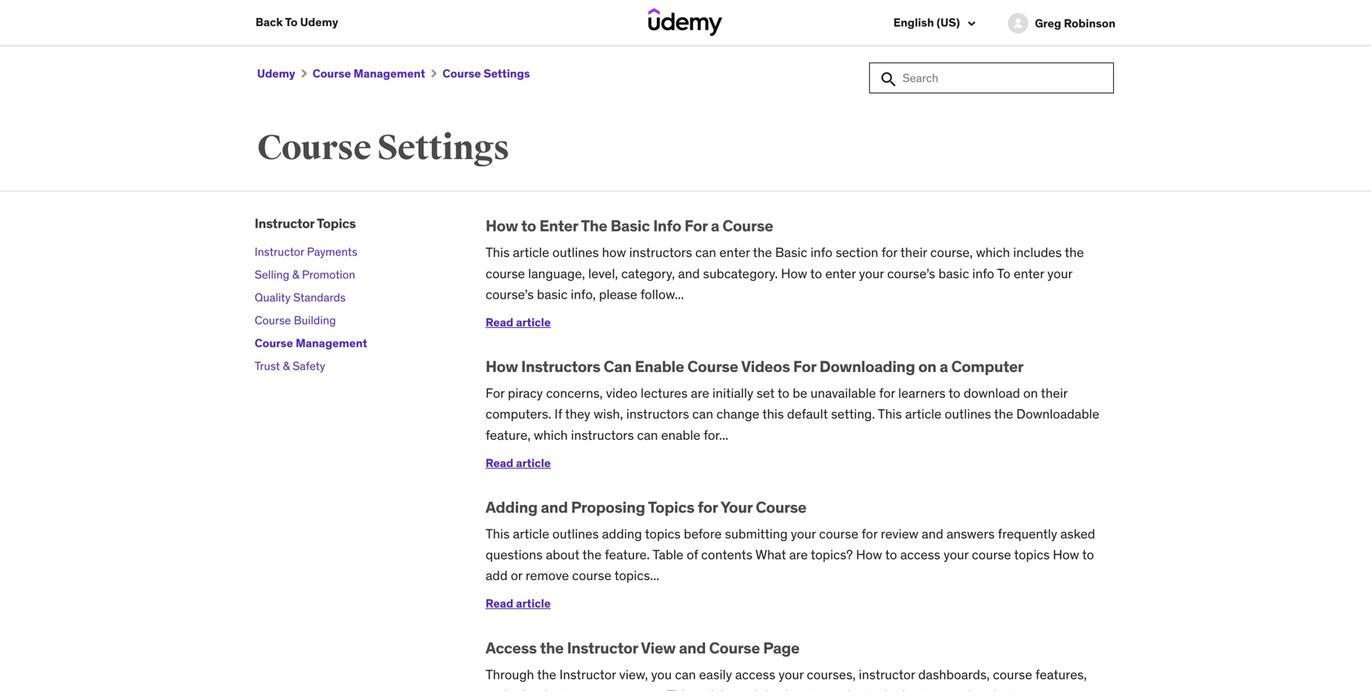 Task type: locate. For each thing, give the bounding box(es) containing it.
0 horizontal spatial for
[[486, 385, 505, 402]]

0 vertical spatial course management link
[[313, 66, 425, 81]]

their inside this article outlines how instructors can enter the basic info section for their course, which includes the course language, level, category, and subcategory. how to enter your course's basic info to enter your course's basic info, please follow...
[[901, 244, 928, 261]]

0 vertical spatial basic
[[611, 216, 650, 236]]

1 vertical spatial course management link
[[255, 336, 367, 351]]

basic inside this article outlines how instructors can enter the basic info section for their course, which includes the course language, level, category, and subcategory. how to enter your course's basic info to enter your course's basic info, please follow...
[[776, 244, 808, 261]]

topics down frequently
[[1015, 547, 1050, 563]]

read up piracy
[[486, 315, 514, 330]]

course settings
[[443, 66, 530, 81], [257, 127, 510, 170]]

0 vertical spatial view,
[[620, 667, 648, 683]]

article up questions
[[513, 526, 550, 543]]

0 horizontal spatial access
[[736, 667, 776, 683]]

0 vertical spatial info
[[811, 244, 833, 261]]

1 horizontal spatial a
[[940, 357, 949, 376]]

course
[[313, 66, 351, 81], [443, 66, 481, 81], [257, 127, 371, 170], [723, 216, 774, 236], [255, 313, 291, 328], [255, 336, 293, 351], [688, 357, 739, 376], [756, 498, 807, 517], [710, 638, 760, 658]]

article down easily
[[695, 687, 731, 692]]

1 vertical spatial access
[[736, 667, 776, 683]]

read article down 'or'
[[486, 597, 551, 611]]

can up the subcategory.
[[696, 244, 717, 261]]

trust & safety link
[[255, 359, 325, 373]]

0 horizontal spatial enter
[[720, 244, 750, 261]]

1 vertical spatial on
[[1024, 385, 1039, 402]]

0 horizontal spatial to
[[285, 15, 298, 29]]

course building link
[[255, 313, 336, 328]]

enter down section
[[826, 265, 856, 282]]

easily
[[699, 667, 732, 683]]

0 horizontal spatial are
[[691, 385, 710, 402]]

1 vertical spatial their
[[1041, 385, 1068, 402]]

can inside through the instructor view, you can easily access your courses, instructor dashboards, course features, and other instructor resources. this article explains how to navigate the instructor view, instructor pages
[[675, 667, 696, 683]]

instructors up "category,"
[[630, 244, 693, 261]]

and right review
[[922, 526, 944, 543]]

on
[[919, 357, 937, 376], [1024, 385, 1039, 402]]

0 vertical spatial read article
[[486, 315, 551, 330]]

adding and proposing topics for your course
[[486, 498, 807, 517]]

english
[[894, 15, 935, 30]]

their left course,
[[901, 244, 928, 261]]

1 horizontal spatial info
[[973, 265, 995, 282]]

view, down dashboards,
[[962, 687, 991, 692]]

settings
[[484, 66, 530, 81], [377, 127, 510, 170]]

remove
[[526, 568, 569, 584]]

instructor down features,
[[994, 687, 1051, 692]]

1 vertical spatial read article
[[486, 456, 551, 471]]

1 vertical spatial a
[[940, 357, 949, 376]]

1 horizontal spatial access
[[901, 547, 941, 563]]

1 vertical spatial instructors
[[627, 406, 690, 423]]

outlines down download
[[945, 406, 992, 423]]

info down course,
[[973, 265, 995, 282]]

unavailable
[[811, 385, 876, 402]]

to right the subcategory.
[[811, 265, 823, 282]]

1 horizontal spatial are
[[790, 547, 808, 563]]

0 horizontal spatial how
[[602, 244, 626, 261]]

udemy inside course settings main content
[[257, 66, 295, 81]]

read article
[[486, 315, 551, 330], [486, 456, 551, 471], [486, 597, 551, 611]]

set
[[757, 385, 775, 402]]

article down remove
[[516, 597, 551, 611]]

view
[[641, 638, 676, 658]]

resources.
[[604, 687, 665, 692]]

1 horizontal spatial which
[[976, 244, 1011, 261]]

the
[[753, 244, 773, 261], [1065, 244, 1085, 261], [995, 406, 1014, 423], [583, 547, 602, 563], [540, 638, 564, 658], [537, 667, 557, 683], [880, 687, 899, 692]]

which down if
[[534, 427, 568, 444]]

course's
[[888, 265, 936, 282], [486, 286, 534, 303]]

0 vertical spatial read article link
[[486, 315, 551, 330]]

0 vertical spatial access
[[901, 547, 941, 563]]

instructor right "other"
[[545, 687, 601, 692]]

0 vertical spatial their
[[901, 244, 928, 261]]

enter
[[540, 216, 578, 236]]

article inside this article outlines how instructors can enter the basic info section for their course, which includes the course language, level, category, and subcategory. how to enter your course's basic info to enter your course's basic info, please follow...
[[513, 244, 550, 261]]

for
[[685, 216, 708, 236], [794, 357, 817, 376], [486, 385, 505, 402]]

0 horizontal spatial topics
[[317, 215, 356, 232]]

basic
[[939, 265, 970, 282], [537, 286, 568, 303]]

1 vertical spatial udemy
[[257, 66, 295, 81]]

read article for instructors
[[486, 456, 551, 471]]

&
[[292, 267, 299, 282], [283, 359, 290, 373]]

wish,
[[594, 406, 623, 423]]

enter up the subcategory.
[[720, 244, 750, 261]]

topics
[[317, 215, 356, 232], [648, 498, 695, 517]]

a right info
[[711, 216, 720, 236]]

2 vertical spatial read
[[486, 597, 514, 611]]

course left features,
[[993, 667, 1033, 683]]

are
[[691, 385, 710, 402], [790, 547, 808, 563]]

instructors down lectures
[[627, 406, 690, 423]]

read article up instructors
[[486, 315, 551, 330]]

their inside for piracy concerns, video lectures are initially set to be unavailable for learners to download on their computers. if they wish, instructors can change this default setting. this article outlines the downloadable feature, which instructors can enable for...
[[1041, 385, 1068, 402]]

how up piracy
[[486, 357, 518, 376]]

on up "downloadable"
[[1024, 385, 1039, 402]]

1 horizontal spatial to
[[998, 265, 1011, 282]]

your inside through the instructor view, you can easily access your courses, instructor dashboards, course features, and other instructor resources. this article explains how to navigate the instructor view, instructor pages
[[779, 667, 804, 683]]

to inside through the instructor view, you can easily access your courses, instructor dashboards, course features, and other instructor resources. this article explains how to navigate the instructor view, instructor pages
[[812, 687, 824, 692]]

management
[[354, 66, 425, 81], [296, 336, 367, 351]]

0 vertical spatial basic
[[939, 265, 970, 282]]

this
[[763, 406, 784, 423]]

frequently
[[998, 526, 1058, 543]]

1 vertical spatial management
[[296, 336, 367, 351]]

your down page at bottom right
[[779, 667, 804, 683]]

topics up payments
[[317, 215, 356, 232]]

topics...
[[615, 568, 660, 584]]

1 horizontal spatial view,
[[962, 687, 991, 692]]

on up learners
[[919, 357, 937, 376]]

2 vertical spatial read article link
[[486, 597, 551, 611]]

outlines inside this article outlines how instructors can enter the basic info section for their course, which includes the course language, level, category, and subcategory. how to enter your course's basic info to enter your course's basic info, please follow...
[[553, 244, 599, 261]]

access up 'explains'
[[736, 667, 776, 683]]

and up follow...
[[678, 265, 700, 282]]

lectures
[[641, 385, 688, 402]]

read article link
[[486, 315, 551, 330], [486, 456, 551, 471], [486, 597, 551, 611]]

videos
[[742, 357, 790, 376]]

outlines
[[553, 244, 599, 261], [945, 406, 992, 423], [553, 526, 599, 543]]

1 horizontal spatial instructor
[[859, 667, 916, 683]]

course's down course,
[[888, 265, 936, 282]]

0 vertical spatial outlines
[[553, 244, 599, 261]]

0 horizontal spatial which
[[534, 427, 568, 444]]

adding
[[602, 526, 642, 543]]

0 horizontal spatial their
[[901, 244, 928, 261]]

which right course,
[[976, 244, 1011, 261]]

article
[[513, 244, 550, 261], [516, 315, 551, 330], [906, 406, 942, 423], [516, 456, 551, 471], [513, 526, 550, 543], [516, 597, 551, 611], [695, 687, 731, 692]]

read article link down feature,
[[486, 456, 551, 471]]

instructors down wish,
[[571, 427, 634, 444]]

your down includes
[[1048, 265, 1073, 282]]

1 read article link from the top
[[486, 315, 551, 330]]

1 vertical spatial to
[[998, 265, 1011, 282]]

your down section
[[859, 265, 885, 282]]

this inside this article outlines how instructors can enter the basic info section for their course, which includes the course language, level, category, and subcategory. how to enter your course's basic info to enter your course's basic info, please follow...
[[486, 244, 510, 261]]

the
[[581, 216, 608, 236]]

2 read from the top
[[486, 456, 514, 471]]

for up be
[[794, 357, 817, 376]]

your down the answers
[[944, 547, 969, 563]]

to down 'asked'
[[1083, 547, 1095, 563]]

view, up the 'resources.'
[[620, 667, 648, 683]]

how down the courses,
[[785, 687, 809, 692]]

read down feature,
[[486, 456, 514, 471]]

your
[[721, 498, 753, 517]]

for down downloading
[[880, 385, 896, 402]]

this
[[486, 244, 510, 261], [878, 406, 902, 423], [486, 526, 510, 543], [667, 687, 692, 692]]

1 vertical spatial for
[[794, 357, 817, 376]]

1 horizontal spatial on
[[1024, 385, 1039, 402]]

1 vertical spatial outlines
[[945, 406, 992, 423]]

the inside the this article outlines adding topics before submitting your course for review and answers frequently asked questions about the feature. table of contents what are topics? how to access your course topics how to add or remove course topics...
[[583, 547, 602, 563]]

0 horizontal spatial topics
[[645, 526, 681, 543]]

course,
[[931, 244, 973, 261]]

and
[[678, 265, 700, 282], [541, 498, 568, 517], [922, 526, 944, 543], [679, 638, 706, 658], [486, 687, 508, 692]]

feature,
[[486, 427, 531, 444]]

to
[[285, 15, 298, 29], [998, 265, 1011, 282]]

through
[[486, 667, 534, 683]]

basic down language,
[[537, 286, 568, 303]]

0 horizontal spatial course's
[[486, 286, 534, 303]]

udemy down the back
[[257, 66, 295, 81]]

udemy
[[300, 15, 338, 29], [257, 66, 295, 81]]

through the instructor view, you can easily access your courses, instructor dashboards, course features, and other instructor resources. this article explains how to navigate the instructor view, instructor pages
[[486, 667, 1092, 692]]

how inside this article outlines how instructors can enter the basic info section for their course, which includes the course language, level, category, and subcategory. how to enter your course's basic info to enter your course's basic info, please follow...
[[781, 265, 808, 282]]

and down through
[[486, 687, 508, 692]]

2 vertical spatial instructors
[[571, 427, 634, 444]]

1 vertical spatial &
[[283, 359, 290, 373]]

1 horizontal spatial their
[[1041, 385, 1068, 402]]

proposing
[[571, 498, 646, 517]]

1 horizontal spatial course's
[[888, 265, 936, 282]]

quality standards link
[[255, 290, 346, 305]]

computer
[[952, 357, 1024, 376]]

how to enter the basic info for a course link
[[486, 216, 774, 236]]

3 read from the top
[[486, 597, 514, 611]]

to left be
[[778, 385, 790, 402]]

which inside this article outlines how instructors can enter the basic info section for their course, which includes the course language, level, category, and subcategory. how to enter your course's basic info to enter your course's basic info, please follow...
[[976, 244, 1011, 261]]

outlines up about
[[553, 526, 599, 543]]

0 vertical spatial which
[[976, 244, 1011, 261]]

& up quality standards link
[[292, 267, 299, 282]]

3 read article from the top
[[486, 597, 551, 611]]

article down feature,
[[516, 456, 551, 471]]

back to udemy
[[256, 15, 338, 29]]

features,
[[1036, 667, 1087, 683]]

instructor up navigate
[[859, 667, 916, 683]]

1 read from the top
[[486, 315, 514, 330]]

are left initially
[[691, 385, 710, 402]]

read article down feature,
[[486, 456, 551, 471]]

1 vertical spatial how
[[785, 687, 809, 692]]

course left language,
[[486, 265, 525, 282]]

enter down includes
[[1014, 265, 1045, 282]]

category,
[[622, 265, 675, 282]]

to down the courses,
[[812, 687, 824, 692]]

instructors
[[522, 357, 601, 376]]

0 horizontal spatial &
[[283, 359, 290, 373]]

on inside for piracy concerns, video lectures are initially set to be unavailable for learners to download on their computers. if they wish, instructors can change this default setting. this article outlines the downloadable feature, which instructors can enable for...
[[1024, 385, 1039, 402]]

access inside through the instructor view, you can easily access your courses, instructor dashboards, course features, and other instructor resources. this article explains how to navigate the instructor view, instructor pages
[[736, 667, 776, 683]]

for right section
[[882, 244, 898, 261]]

1 vertical spatial view,
[[962, 687, 991, 692]]

for inside for piracy concerns, video lectures are initially set to be unavailable for learners to download on their computers. if they wish, instructors can change this default setting. this article outlines the downloadable feature, which instructors can enable for...
[[880, 385, 896, 402]]

0 horizontal spatial a
[[711, 216, 720, 236]]

their
[[901, 244, 928, 261], [1041, 385, 1068, 402]]

can inside this article outlines how instructors can enter the basic info section for their course, which includes the course language, level, category, and subcategory. how to enter your course's basic info to enter your course's basic info, please follow...
[[696, 244, 717, 261]]

topics up table
[[645, 526, 681, 543]]

read down add
[[486, 597, 514, 611]]

quality
[[255, 290, 291, 305]]

info
[[654, 216, 682, 236]]

which
[[976, 244, 1011, 261], [534, 427, 568, 444]]

are right what
[[790, 547, 808, 563]]

0 horizontal spatial basic
[[611, 216, 650, 236]]

info
[[811, 244, 833, 261], [973, 265, 995, 282]]

2 vertical spatial read article
[[486, 597, 551, 611]]

1 read article from the top
[[486, 315, 551, 330]]

access
[[901, 547, 941, 563], [736, 667, 776, 683]]

1 vertical spatial read
[[486, 456, 514, 471]]

0 horizontal spatial udemy
[[257, 66, 295, 81]]

the right includes
[[1065, 244, 1085, 261]]

outlines inside the this article outlines adding topics before submitting your course for review and answers frequently asked questions about the feature. table of contents what are topics? how to access your course topics how to add or remove course topics...
[[553, 526, 599, 543]]

course's down language,
[[486, 286, 534, 303]]

0 vertical spatial for
[[685, 216, 708, 236]]

3 read article link from the top
[[486, 597, 551, 611]]

1 horizontal spatial for
[[685, 216, 708, 236]]

how down review
[[856, 547, 883, 563]]

1 vertical spatial topics
[[1015, 547, 1050, 563]]

topics up before
[[648, 498, 695, 517]]

1 vertical spatial which
[[534, 427, 568, 444]]

instructors
[[630, 244, 693, 261], [627, 406, 690, 423], [571, 427, 634, 444]]

instructor payments selling & promotion quality standards course building course management trust & safety
[[255, 244, 367, 373]]

article down learners
[[906, 406, 942, 423]]

2 vertical spatial outlines
[[553, 526, 599, 543]]

initially
[[713, 385, 754, 402]]

access the instructor view and course page
[[486, 638, 800, 658]]

for left review
[[862, 526, 878, 543]]

can left enable
[[637, 427, 658, 444]]

access inside the this article outlines adding topics before submitting your course for review and answers frequently asked questions about the feature. table of contents what are topics? how to access your course topics how to add or remove course topics...
[[901, 547, 941, 563]]

1 vertical spatial read article link
[[486, 456, 551, 471]]

read article link down 'or'
[[486, 597, 551, 611]]

article inside the this article outlines adding topics before submitting your course for review and answers frequently asked questions about the feature. table of contents what are topics? how to access your course topics how to add or remove course topics...
[[513, 526, 550, 543]]

0 vertical spatial on
[[919, 357, 937, 376]]

0 horizontal spatial basic
[[537, 286, 568, 303]]

for for info
[[685, 216, 708, 236]]

this article outlines adding topics before submitting your course for review and answers frequently asked questions about the feature. table of contents what are topics? how to access your course topics how to add or remove course topics...
[[486, 526, 1096, 584]]

this article outlines how instructors can enter the basic info section for their course, which includes the course language, level, category, and subcategory. how to enter your course's basic info to enter your course's basic info, please follow...
[[486, 244, 1085, 303]]

their up "downloadable"
[[1041, 385, 1068, 402]]

1 horizontal spatial how
[[785, 687, 809, 692]]

0 vertical spatial instructors
[[630, 244, 693, 261]]

2 read article from the top
[[486, 456, 551, 471]]

how instructors can enable course videos for downloading on a computer
[[486, 357, 1024, 376]]

2 horizontal spatial enter
[[1014, 265, 1045, 282]]

how inside through the instructor view, you can easily access your courses, instructor dashboards, course features, and other instructor resources. this article explains how to navigate the instructor view, instructor pages
[[785, 687, 809, 692]]

course settings main content
[[0, 45, 1372, 692]]

0 vertical spatial are
[[691, 385, 710, 402]]

the right about
[[583, 547, 602, 563]]

0 vertical spatial how
[[602, 244, 626, 261]]

1 horizontal spatial udemy
[[300, 15, 338, 29]]

can right you in the bottom left of the page
[[675, 667, 696, 683]]

access the instructor view and course page link
[[486, 638, 800, 658]]

for inside this article outlines how instructors can enter the basic info section for their course, which includes the course language, level, category, and subcategory. how to enter your course's basic info to enter your course's basic info, please follow...
[[882, 244, 898, 261]]

how instructors can enable course videos for downloading on a computer link
[[486, 357, 1024, 376]]

2 horizontal spatial for
[[794, 357, 817, 376]]

basic right "the" in the left of the page
[[611, 216, 650, 236]]

robinson
[[1064, 16, 1116, 30]]

udemy right the back
[[300, 15, 338, 29]]

to inside this article outlines how instructors can enter the basic info section for their course, which includes the course language, level, category, and subcategory. how to enter your course's basic info to enter your course's basic info, please follow...
[[811, 265, 823, 282]]

1 vertical spatial basic
[[776, 244, 808, 261]]

payments
[[307, 244, 358, 259]]

read article link for and
[[486, 597, 551, 611]]

info left section
[[811, 244, 833, 261]]

1 vertical spatial course settings
[[257, 127, 510, 170]]

outlines for adding and proposing topics for your course
[[553, 526, 599, 543]]

for right info
[[685, 216, 708, 236]]

trust
[[255, 359, 280, 373]]

1 horizontal spatial basic
[[776, 244, 808, 261]]

piracy
[[508, 385, 543, 402]]

download
[[964, 385, 1021, 402]]

how up level,
[[602, 244, 626, 261]]

instructor
[[255, 215, 315, 232], [255, 244, 304, 259], [567, 638, 638, 658], [560, 667, 616, 683], [902, 687, 959, 692]]

greg robinson image
[[1008, 13, 1029, 33]]

0 vertical spatial read
[[486, 315, 514, 330]]

1 horizontal spatial &
[[292, 267, 299, 282]]

1 vertical spatial are
[[790, 547, 808, 563]]

& right trust
[[283, 359, 290, 373]]

please
[[599, 286, 638, 303]]

None search field
[[870, 63, 1115, 94]]

1 horizontal spatial topics
[[648, 498, 695, 517]]

basic down course,
[[939, 265, 970, 282]]

instructor topics
[[255, 215, 356, 232]]

article inside for piracy concerns, video lectures are initially set to be unavailable for learners to download on their computers. if they wish, instructors can change this default setting. this article outlines the downloadable feature, which instructors can enable for...
[[906, 406, 942, 423]]

article up language,
[[513, 244, 550, 261]]

1 vertical spatial info
[[973, 265, 995, 282]]

to right learners
[[949, 385, 961, 402]]

can up for...
[[693, 406, 714, 423]]

read article link up instructors
[[486, 315, 551, 330]]

for left piracy
[[486, 385, 505, 402]]

review
[[881, 526, 919, 543]]

page
[[764, 638, 800, 658]]

0 vertical spatial &
[[292, 267, 299, 282]]

2 read article link from the top
[[486, 456, 551, 471]]

read article link for instructors
[[486, 456, 551, 471]]

for inside for piracy concerns, video lectures are initially set to be unavailable for learners to download on their computers. if they wish, instructors can change this default setting. this article outlines the downloadable feature, which instructors can enable for...
[[486, 385, 505, 402]]

access down review
[[901, 547, 941, 563]]

instructor
[[859, 667, 916, 683], [545, 687, 601, 692], [994, 687, 1051, 692]]

how right the subcategory.
[[781, 265, 808, 282]]

2 vertical spatial for
[[486, 385, 505, 402]]

2 horizontal spatial instructor
[[994, 687, 1051, 692]]

the down download
[[995, 406, 1014, 423]]

read for how to enter the basic info for a course
[[486, 315, 514, 330]]

instructor inside instructor payments selling & promotion quality standards course building course management trust & safety
[[255, 244, 304, 259]]



Task type: describe. For each thing, give the bounding box(es) containing it.
0 vertical spatial a
[[711, 216, 720, 236]]

and right adding
[[541, 498, 568, 517]]

1 vertical spatial topics
[[648, 498, 695, 517]]

the right access
[[540, 638, 564, 658]]

promotion
[[302, 267, 355, 282]]

instructors inside this article outlines how instructors can enter the basic info section for their course, which includes the course language, level, category, and subcategory. how to enter your course's basic info to enter your course's basic info, please follow...
[[630, 244, 693, 261]]

for piracy concerns, video lectures are initially set to be unavailable for learners to download on their computers. if they wish, instructors can change this default setting. this article outlines the downloadable feature, which instructors can enable for...
[[486, 385, 1100, 444]]

read article for to
[[486, 315, 551, 330]]

be
[[793, 385, 808, 402]]

0 vertical spatial settings
[[484, 66, 530, 81]]

this inside the this article outlines adding topics before submitting your course for review and answers frequently asked questions about the feature. table of contents what are topics? how to access your course topics how to add or remove course topics...
[[486, 526, 510, 543]]

1 horizontal spatial topics
[[1015, 547, 1050, 563]]

for inside the this article outlines adding topics before submitting your course for review and answers frequently asked questions about the feature. table of contents what are topics? how to access your course topics how to add or remove course topics...
[[862, 526, 878, 543]]

none search field inside course settings main content
[[870, 63, 1115, 94]]

back
[[256, 15, 283, 29]]

answers
[[947, 526, 995, 543]]

subcategory.
[[703, 265, 778, 282]]

concerns,
[[546, 385, 603, 402]]

or
[[511, 568, 523, 584]]

navigate
[[827, 687, 877, 692]]

other
[[511, 687, 542, 692]]

how to enter the basic info for a course
[[486, 216, 774, 236]]

this inside through the instructor view, you can easily access your courses, instructor dashboards, course features, and other instructor resources. this article explains how to navigate the instructor view, instructor pages
[[667, 687, 692, 692]]

greg
[[1035, 16, 1062, 30]]

can
[[604, 357, 632, 376]]

article up instructors
[[516, 315, 551, 330]]

1 vertical spatial basic
[[537, 286, 568, 303]]

level,
[[589, 265, 618, 282]]

the right navigate
[[880, 687, 899, 692]]

0 horizontal spatial info
[[811, 244, 833, 261]]

the up the subcategory.
[[753, 244, 773, 261]]

enable
[[635, 357, 685, 376]]

which inside for piracy concerns, video lectures are initially set to be unavailable for learners to download on their computers. if they wish, instructors can change this default setting. this article outlines the downloadable feature, which instructors can enable for...
[[534, 427, 568, 444]]

english (us) link
[[894, 15, 976, 32]]

if
[[555, 406, 562, 423]]

1 horizontal spatial enter
[[826, 265, 856, 282]]

course management
[[313, 66, 425, 81]]

instructor payments link
[[255, 244, 358, 259]]

course down the answers
[[972, 547, 1012, 563]]

asked
[[1061, 526, 1096, 543]]

1 vertical spatial course's
[[486, 286, 534, 303]]

greg robinson
[[1035, 16, 1116, 30]]

adding and proposing topics for your course link
[[486, 498, 807, 517]]

are inside the this article outlines adding topics before submitting your course for review and answers frequently asked questions about the feature. table of contents what are topics? how to access your course topics how to add or remove course topics...
[[790, 547, 808, 563]]

0 horizontal spatial on
[[919, 357, 937, 376]]

how left enter
[[486, 216, 518, 236]]

setting.
[[832, 406, 876, 423]]

and inside through the instructor view, you can easily access your courses, instructor dashboards, course features, and other instructor resources. this article explains how to navigate the instructor view, instructor pages
[[486, 687, 508, 692]]

0 horizontal spatial instructor
[[545, 687, 601, 692]]

course inside through the instructor view, you can easily access your courses, instructor dashboards, course features, and other instructor resources. this article explains how to navigate the instructor view, instructor pages
[[993, 667, 1033, 683]]

follow...
[[641, 286, 684, 303]]

standards
[[293, 290, 346, 305]]

0 horizontal spatial view,
[[620, 667, 648, 683]]

you
[[652, 667, 672, 683]]

your up topics?
[[791, 526, 816, 543]]

course down about
[[572, 568, 612, 584]]

read article link for to
[[486, 315, 551, 330]]

management inside instructor payments selling & promotion quality standards course building course management trust & safety
[[296, 336, 367, 351]]

explains
[[734, 687, 782, 692]]

the inside for piracy concerns, video lectures are initially set to be unavailable for learners to download on their computers. if they wish, instructors can change this default setting. this article outlines the downloadable feature, which instructors can enable for...
[[995, 406, 1014, 423]]

this inside for piracy concerns, video lectures are initially set to be unavailable for learners to download on their computers. if they wish, instructors can change this default setting. this article outlines the downloadable feature, which instructors can enable for...
[[878, 406, 902, 423]]

to left enter
[[522, 216, 536, 236]]

how inside this article outlines how instructors can enter the basic info section for their course, which includes the course language, level, category, and subcategory. how to enter your course's basic info to enter your course's basic info, please follow...
[[602, 244, 626, 261]]

course inside this article outlines how instructors can enter the basic info section for their course, which includes the course language, level, category, and subcategory. how to enter your course's basic info to enter your course's basic info, please follow...
[[486, 265, 525, 282]]

0 vertical spatial to
[[285, 15, 298, 29]]

add
[[486, 568, 508, 584]]

read article for and
[[486, 597, 551, 611]]

contents
[[702, 547, 753, 563]]

and inside this article outlines how instructors can enter the basic info section for their course, which includes the course language, level, category, and subcategory. how to enter your course's basic info to enter your course's basic info, please follow...
[[678, 265, 700, 282]]

outlines for how to enter the basic info for a course
[[553, 244, 599, 261]]

downloading
[[820, 357, 916, 376]]

submitting
[[725, 526, 788, 543]]

info,
[[571, 286, 596, 303]]

0 vertical spatial topics
[[645, 526, 681, 543]]

and inside the this article outlines adding topics before submitting your course for review and answers frequently asked questions about the feature. table of contents what are topics? how to access your course topics how to add or remove course topics...
[[922, 526, 944, 543]]

they
[[565, 406, 591, 423]]

selling & promotion link
[[255, 267, 355, 282]]

course up topics?
[[820, 526, 859, 543]]

table
[[653, 547, 684, 563]]

video
[[606, 385, 638, 402]]

includes
[[1014, 244, 1062, 261]]

before
[[684, 526, 722, 543]]

access
[[486, 638, 537, 658]]

0 vertical spatial udemy
[[300, 15, 338, 29]]

enable
[[662, 427, 701, 444]]

course settings link
[[443, 66, 530, 81]]

courses,
[[807, 667, 856, 683]]

Search search field
[[870, 63, 1115, 94]]

are inside for piracy concerns, video lectures are initially set to be unavailable for learners to download on their computers. if they wish, instructors can change this default setting. this article outlines the downloadable feature, which instructors can enable for...
[[691, 385, 710, 402]]

english (us)
[[894, 15, 963, 30]]

0 vertical spatial management
[[354, 66, 425, 81]]

of
[[687, 547, 698, 563]]

to inside this article outlines how instructors can enter the basic info section for their course, which includes the course language, level, category, and subcategory. how to enter your course's basic info to enter your course's basic info, please follow...
[[998, 265, 1011, 282]]

read for how instructors can enable course videos for downloading on a computer
[[486, 456, 514, 471]]

outlines inside for piracy concerns, video lectures are initially set to be unavailable for learners to download on their computers. if they wish, instructors can change this default setting. this article outlines the downloadable feature, which instructors can enable for...
[[945, 406, 992, 423]]

0 vertical spatial topics
[[317, 215, 356, 232]]

section
[[836, 244, 879, 261]]

change
[[717, 406, 760, 423]]

dashboards,
[[919, 667, 990, 683]]

(us)
[[937, 15, 961, 30]]

the up "other"
[[537, 667, 557, 683]]

building
[[294, 313, 336, 328]]

computers.
[[486, 406, 552, 423]]

about
[[546, 547, 580, 563]]

for for videos
[[794, 357, 817, 376]]

back to udemy link
[[256, 0, 338, 44]]

article inside through the instructor view, you can easily access your courses, instructor dashboards, course features, and other instructor resources. this article explains how to navigate the instructor view, instructor pages
[[695, 687, 731, 692]]

safety
[[293, 359, 325, 373]]

questions
[[486, 547, 543, 563]]

for up before
[[698, 498, 718, 517]]

and right view
[[679, 638, 706, 658]]

0 vertical spatial course's
[[888, 265, 936, 282]]

language,
[[528, 265, 585, 282]]

downloadable
[[1017, 406, 1100, 423]]

default
[[787, 406, 828, 423]]

to down review
[[886, 547, 898, 563]]

learners
[[899, 385, 946, 402]]

0 vertical spatial course settings
[[443, 66, 530, 81]]

read for adding and proposing topics for your course
[[486, 597, 514, 611]]

selling
[[255, 267, 290, 282]]

adding
[[486, 498, 538, 517]]

how down 'asked'
[[1054, 547, 1080, 563]]

1 vertical spatial settings
[[377, 127, 510, 170]]

1 horizontal spatial basic
[[939, 265, 970, 282]]

topics?
[[811, 547, 853, 563]]



Task type: vqa. For each thing, say whether or not it's contained in the screenshot.
questions at the bottom
yes



